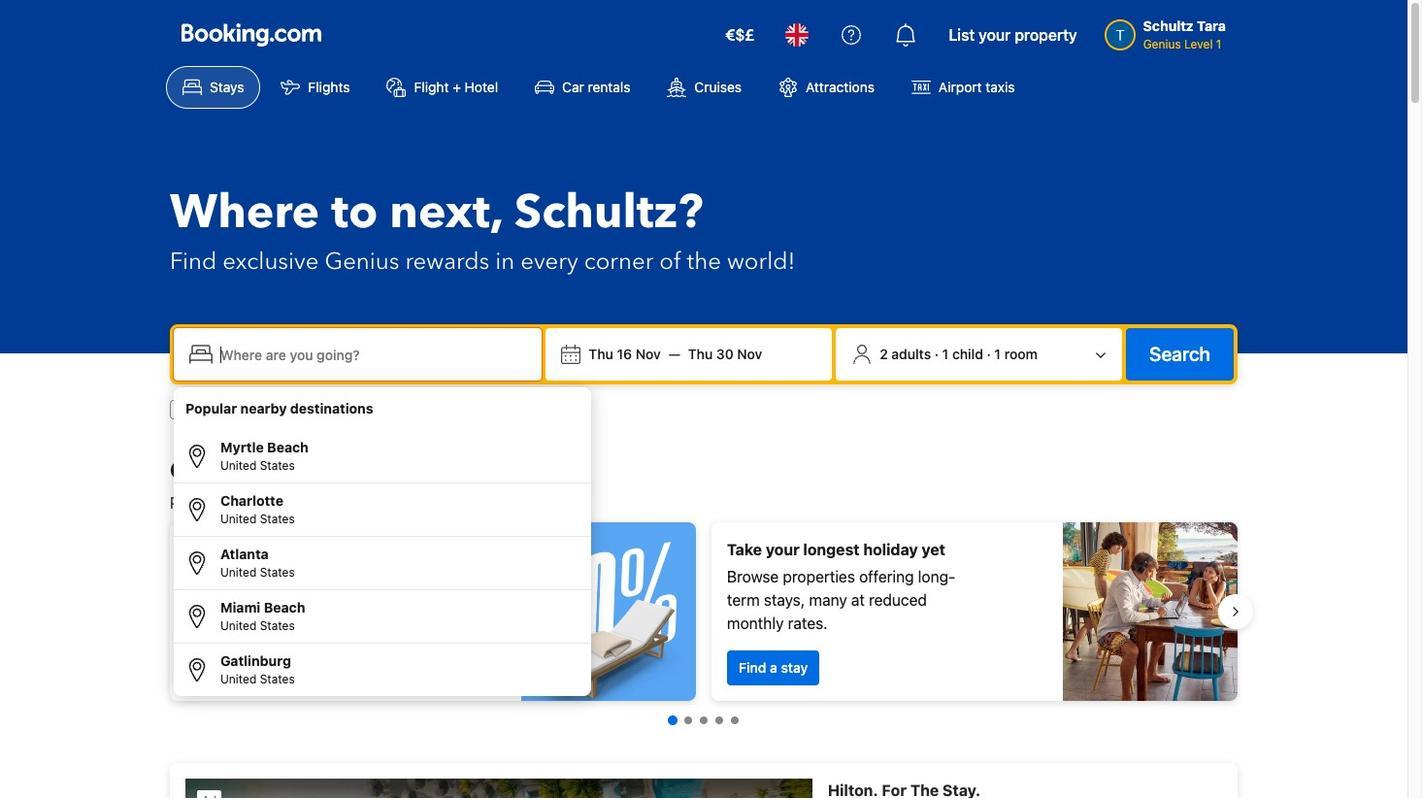 Task type: vqa. For each thing, say whether or not it's contained in the screenshot.
states inside Gatlinburg United States
yes



Task type: locate. For each thing, give the bounding box(es) containing it.
destinations
[[290, 400, 373, 417]]

united for atlanta
[[220, 565, 257, 580]]

beach down more
[[264, 599, 305, 616]]

with
[[382, 580, 411, 597]]

long-
[[918, 568, 956, 586]]

· right child
[[987, 346, 991, 362]]

your for property
[[979, 26, 1011, 44]]

1 vertical spatial stay
[[781, 659, 808, 676]]

corner
[[584, 246, 654, 278]]

1 horizontal spatial nov
[[737, 346, 763, 362]]

region
[[154, 515, 1254, 709]]

where to next, schultz? find exclusive genius rewards in every corner of the world!
[[170, 181, 796, 278]]

stays link
[[166, 66, 261, 109]]

states down the charlotte
[[260, 512, 295, 526]]

1 vertical spatial beach
[[264, 599, 305, 616]]

taxis
[[986, 79, 1015, 95]]

nov right 16 on the top left of page
[[636, 346, 661, 362]]

browse
[[727, 568, 779, 586]]

a right book
[[227, 553, 236, 570]]

offers
[[170, 455, 240, 487]]

genius down schultz in the right of the page
[[1144, 37, 1181, 51]]

3 states from the top
[[260, 565, 295, 580]]

take
[[727, 541, 762, 558]]

· right adults
[[935, 346, 939, 362]]

1 vertical spatial a
[[770, 659, 778, 676]]

united for gatlinburg
[[220, 672, 257, 687]]

airport taxis link
[[895, 66, 1032, 109]]

·
[[935, 346, 939, 362], [987, 346, 991, 362]]

1 vertical spatial deals
[[249, 648, 283, 664]]

1 down "tara"
[[1217, 37, 1222, 51]]

united inside atlanta united states
[[220, 565, 257, 580]]

rewards
[[405, 246, 490, 278]]

hotel
[[465, 79, 498, 95]]

0 vertical spatial deals
[[259, 494, 296, 512]]

states down gatlinburg
[[260, 672, 295, 687]]

1 horizontal spatial your
[[979, 26, 1011, 44]]

offers main content
[[154, 455, 1254, 798]]

gatlinburg
[[220, 653, 291, 669]]

2 united from the top
[[220, 512, 257, 526]]

reduced
[[869, 591, 927, 609]]

united inside myrtle beach united states
[[220, 458, 257, 473]]

schultz
[[1144, 17, 1194, 34]]

1 united from the top
[[220, 458, 257, 473]]

states inside atlanta united states
[[260, 565, 295, 580]]

find inside where to next, schultz? find exclusive genius rewards in every corner of the world!
[[170, 246, 217, 278]]

1 left room
[[995, 346, 1001, 362]]

1 vertical spatial your
[[766, 541, 800, 558]]

4 united from the top
[[220, 619, 257, 633]]

airport taxis
[[939, 79, 1015, 95]]

16
[[617, 346, 632, 362]]

find down where
[[170, 246, 217, 278]]

monthly
[[727, 615, 784, 632]]

united inside charlotte united states
[[220, 512, 257, 526]]

your
[[979, 26, 1011, 44], [766, 541, 800, 558]]

2 · from the left
[[987, 346, 991, 362]]

your right the take
[[766, 541, 800, 558]]

1 vertical spatial find
[[739, 659, 767, 676]]

your inside take your longest holiday yet browse properties offering long- term stays, many at reduced monthly rates.
[[766, 541, 800, 558]]

united
[[220, 458, 257, 473], [220, 512, 257, 526], [220, 565, 257, 580], [220, 619, 257, 633], [220, 672, 257, 687]]

1
[[1217, 37, 1222, 51], [943, 346, 949, 362], [995, 346, 1001, 362]]

for left the work
[[281, 401, 298, 418]]

states inside myrtle beach united states
[[260, 458, 295, 473]]

states for charlotte
[[260, 512, 295, 526]]

1 states from the top
[[260, 458, 295, 473]]

find down monthly
[[739, 659, 767, 676]]

0 vertical spatial a
[[227, 553, 236, 570]]

1 horizontal spatial genius
[[1144, 37, 1181, 51]]

stay inside book a stay you won't forget save 30% or more on stays with black friday deals
[[240, 553, 272, 570]]

—
[[669, 346, 681, 362]]

for inside offers promotions, deals and special offers for you
[[429, 494, 449, 512]]

€$£
[[725, 26, 755, 44]]

black
[[185, 603, 224, 620]]

1 horizontal spatial ·
[[987, 346, 991, 362]]

united down explore deals
[[220, 672, 257, 687]]

0 horizontal spatial stay
[[240, 553, 272, 570]]

stay down rates.
[[781, 659, 808, 676]]

forget
[[353, 553, 399, 570]]

cruises link
[[651, 66, 758, 109]]

1 vertical spatial you
[[276, 553, 303, 570]]

a down monthly
[[770, 659, 778, 676]]

1 horizontal spatial 1
[[995, 346, 1001, 362]]

0 horizontal spatial your
[[766, 541, 800, 558]]

looking
[[398, 401, 443, 418]]

flight
[[414, 79, 449, 95]]

nov
[[636, 346, 661, 362], [737, 346, 763, 362]]

united down myrtle
[[220, 458, 257, 473]]

i'm
[[197, 401, 216, 418]]

Where are you going? field
[[213, 337, 534, 372]]

explore deals
[[197, 648, 283, 664]]

beach
[[267, 439, 309, 455], [264, 599, 305, 616]]

progress bar
[[668, 716, 739, 725]]

0 vertical spatial you
[[453, 494, 478, 512]]

explore
[[197, 648, 245, 664]]

find
[[170, 246, 217, 278], [739, 659, 767, 676]]

stay
[[240, 553, 272, 570], [781, 659, 808, 676]]

you right offers
[[453, 494, 478, 512]]

0 vertical spatial genius
[[1144, 37, 1181, 51]]

0 horizontal spatial genius
[[325, 246, 399, 278]]

united down atlanta
[[220, 565, 257, 580]]

1 · from the left
[[935, 346, 939, 362]]

search for black friday deals on stays image
[[521, 522, 696, 701]]

3 united from the top
[[220, 565, 257, 580]]

won't
[[307, 553, 349, 570]]

genius down to on the left top of page
[[325, 246, 399, 278]]

list your property
[[949, 26, 1077, 44]]

nov right 30
[[737, 346, 763, 362]]

1 vertical spatial genius
[[325, 246, 399, 278]]

0 horizontal spatial thu
[[589, 346, 613, 362]]

states inside charlotte united states
[[260, 512, 295, 526]]

for
[[281, 401, 298, 418], [447, 401, 464, 418], [429, 494, 449, 512]]

2 horizontal spatial 1
[[1217, 37, 1222, 51]]

for right offers
[[429, 494, 449, 512]]

flights
[[468, 401, 507, 418]]

find inside offers main content
[[739, 659, 767, 676]]

1 horizontal spatial thu
[[688, 346, 713, 362]]

atlanta united states
[[220, 546, 295, 580]]

0 horizontal spatial ·
[[935, 346, 939, 362]]

1 horizontal spatial find
[[739, 659, 767, 676]]

level
[[1185, 37, 1213, 51]]

thu left 30
[[688, 346, 713, 362]]

+
[[453, 79, 461, 95]]

united down the miami
[[220, 619, 257, 633]]

4 states from the top
[[260, 619, 295, 633]]

flight + hotel link
[[370, 66, 515, 109]]

attractions
[[806, 79, 875, 95]]

your right list on the right top
[[979, 26, 1011, 44]]

where
[[170, 181, 320, 245]]

states down or at bottom left
[[260, 619, 295, 633]]

deals
[[259, 494, 296, 512], [249, 648, 283, 664]]

stay up or at bottom left
[[240, 553, 272, 570]]

thu left 16 on the top left of page
[[589, 346, 613, 362]]

united down the charlotte
[[220, 512, 257, 526]]

every
[[521, 246, 578, 278]]

car rentals
[[562, 79, 631, 95]]

0 vertical spatial stay
[[240, 553, 272, 570]]

states inside gatlinburg united states
[[260, 672, 295, 687]]

stay inside find a stay link
[[781, 659, 808, 676]]

beach inside miami beach united states
[[264, 599, 305, 616]]

to
[[331, 181, 378, 245]]

beach down popular nearby destinations
[[267, 439, 309, 455]]

1 horizontal spatial you
[[453, 494, 478, 512]]

0 vertical spatial beach
[[267, 439, 309, 455]]

states inside miami beach united states
[[260, 619, 295, 633]]

you up more
[[276, 553, 303, 570]]

gatlinburg united states
[[220, 653, 295, 687]]

list box
[[174, 387, 591, 696]]

your for longest
[[766, 541, 800, 558]]

2 adults · 1 child · 1 room
[[880, 346, 1038, 362]]

property
[[1015, 26, 1077, 44]]

in
[[495, 246, 515, 278]]

0 horizontal spatial nov
[[636, 346, 661, 362]]

1 horizontal spatial a
[[770, 659, 778, 676]]

genius inside where to next, schultz? find exclusive genius rewards in every corner of the world!
[[325, 246, 399, 278]]

thu 16 nov button
[[581, 337, 669, 372]]

2 states from the top
[[260, 512, 295, 526]]

stays,
[[764, 591, 805, 609]]

0 vertical spatial your
[[979, 26, 1011, 44]]

0 horizontal spatial a
[[227, 553, 236, 570]]

states down myrtle
[[260, 458, 295, 473]]

offers
[[384, 494, 425, 512]]

0 horizontal spatial you
[[276, 553, 303, 570]]

car
[[562, 79, 584, 95]]

you
[[453, 494, 478, 512], [276, 553, 303, 570]]

progress bar inside offers main content
[[668, 716, 739, 725]]

a inside book a stay you won't forget save 30% or more on stays with black friday deals
[[227, 553, 236, 570]]

5 united from the top
[[220, 672, 257, 687]]

myrtle
[[220, 439, 264, 455]]

1 horizontal spatial stay
[[781, 659, 808, 676]]

1 left child
[[943, 346, 949, 362]]

deals left and
[[259, 494, 296, 512]]

for left flights
[[447, 401, 464, 418]]

search button
[[1126, 328, 1234, 381]]

2
[[880, 346, 888, 362]]

beach inside myrtle beach united states
[[267, 439, 309, 455]]

nearby
[[240, 400, 287, 417]]

0 horizontal spatial find
[[170, 246, 217, 278]]

5 states from the top
[[260, 672, 295, 687]]

united inside gatlinburg united states
[[220, 672, 257, 687]]

the
[[687, 246, 721, 278]]

or
[[261, 580, 275, 597]]

i'm travelling for work
[[197, 401, 332, 418]]

beach for myrtle beach
[[267, 439, 309, 455]]

offering
[[859, 568, 914, 586]]

states down atlanta
[[260, 565, 295, 580]]

deals down miami beach united states
[[249, 648, 283, 664]]

0 vertical spatial find
[[170, 246, 217, 278]]



Task type: describe. For each thing, give the bounding box(es) containing it.
miami
[[220, 599, 261, 616]]

book
[[185, 553, 224, 570]]

stays
[[210, 79, 244, 95]]

stay for book
[[240, 553, 272, 570]]

tara
[[1197, 17, 1226, 34]]

and
[[300, 494, 326, 512]]

cruises
[[695, 79, 742, 95]]

myrtle beach united states
[[220, 439, 309, 473]]

properties
[[783, 568, 855, 586]]

popular nearby destinations group
[[174, 430, 591, 696]]

region containing take your longest holiday yet
[[154, 515, 1254, 709]]

2 thu from the left
[[688, 346, 713, 362]]

travelling
[[220, 401, 277, 418]]

friday
[[228, 603, 271, 620]]

at
[[851, 591, 865, 609]]

1 inside schultz tara genius level 1
[[1217, 37, 1222, 51]]

of
[[660, 246, 681, 278]]

thu 16 nov — thu 30 nov
[[589, 346, 763, 362]]

you inside offers promotions, deals and special offers for you
[[453, 494, 478, 512]]

united inside miami beach united states
[[220, 619, 257, 633]]

beach for miami beach
[[264, 599, 305, 616]]

yet
[[922, 541, 946, 558]]

stay for find
[[781, 659, 808, 676]]

rates.
[[788, 615, 828, 632]]

list
[[949, 26, 975, 44]]

i'm looking for flights
[[375, 401, 507, 418]]

genius inside schultz tara genius level 1
[[1144, 37, 1181, 51]]

states for atlanta
[[260, 565, 295, 580]]

airport
[[939, 79, 982, 95]]

flights link
[[265, 66, 367, 109]]

rentals
[[588, 79, 631, 95]]

a for find
[[770, 659, 778, 676]]

stays
[[341, 580, 378, 597]]

list box containing popular nearby destinations
[[174, 387, 591, 696]]

deals inside offers promotions, deals and special offers for you
[[259, 494, 296, 512]]

schultz?
[[514, 181, 703, 245]]

term
[[727, 591, 760, 609]]

deals
[[275, 603, 314, 620]]

flights
[[308, 79, 350, 95]]

promotions,
[[170, 494, 255, 512]]

exclusive
[[223, 246, 319, 278]]

find a stay
[[739, 659, 808, 676]]

work
[[302, 401, 332, 418]]

thu 30 nov button
[[681, 337, 770, 372]]

book a stay you won't forget save 30% or more on stays with black friday deals
[[185, 553, 411, 620]]

attractions link
[[762, 66, 891, 109]]

flight + hotel
[[414, 79, 498, 95]]

popular
[[185, 400, 237, 417]]

1 thu from the left
[[589, 346, 613, 362]]

longest
[[804, 541, 860, 558]]

2 adults · 1 child · 1 room button
[[844, 336, 1115, 373]]

many
[[809, 591, 847, 609]]

adults
[[892, 346, 931, 362]]

next,
[[390, 181, 503, 245]]

2 nov from the left
[[737, 346, 763, 362]]

30%
[[223, 580, 256, 597]]

search
[[1150, 343, 1211, 365]]

0 horizontal spatial 1
[[943, 346, 949, 362]]

popular nearby destinations
[[185, 400, 373, 417]]

holiday
[[864, 541, 918, 558]]

atlanta
[[220, 546, 269, 562]]

list your property link
[[937, 12, 1089, 58]]

take your longest holiday yet image
[[1063, 522, 1238, 701]]

1 nov from the left
[[636, 346, 661, 362]]

your account menu schultz tara genius level 1 element
[[1105, 9, 1234, 53]]

schultz tara genius level 1
[[1144, 17, 1226, 51]]

charlotte united states
[[220, 492, 295, 526]]

for for work
[[281, 401, 298, 418]]

€$£ button
[[714, 12, 766, 58]]

car rentals link
[[519, 66, 647, 109]]

30
[[717, 346, 734, 362]]

i'm
[[375, 401, 394, 418]]

special
[[331, 494, 380, 512]]

united for charlotte
[[220, 512, 257, 526]]

booking.com image
[[182, 23, 321, 47]]

miami beach united states
[[220, 599, 305, 633]]

you inside book a stay you won't forget save 30% or more on stays with black friday deals
[[276, 553, 303, 570]]

take your longest holiday yet browse properties offering long- term stays, many at reduced monthly rates.
[[727, 541, 956, 632]]

find a stay link
[[727, 651, 820, 686]]

states for gatlinburg
[[260, 672, 295, 687]]

charlotte
[[220, 492, 284, 509]]

explore deals link
[[185, 639, 295, 674]]

save
[[185, 580, 219, 597]]

a for book
[[227, 553, 236, 570]]

world!
[[727, 246, 796, 278]]

for for flights
[[447, 401, 464, 418]]



